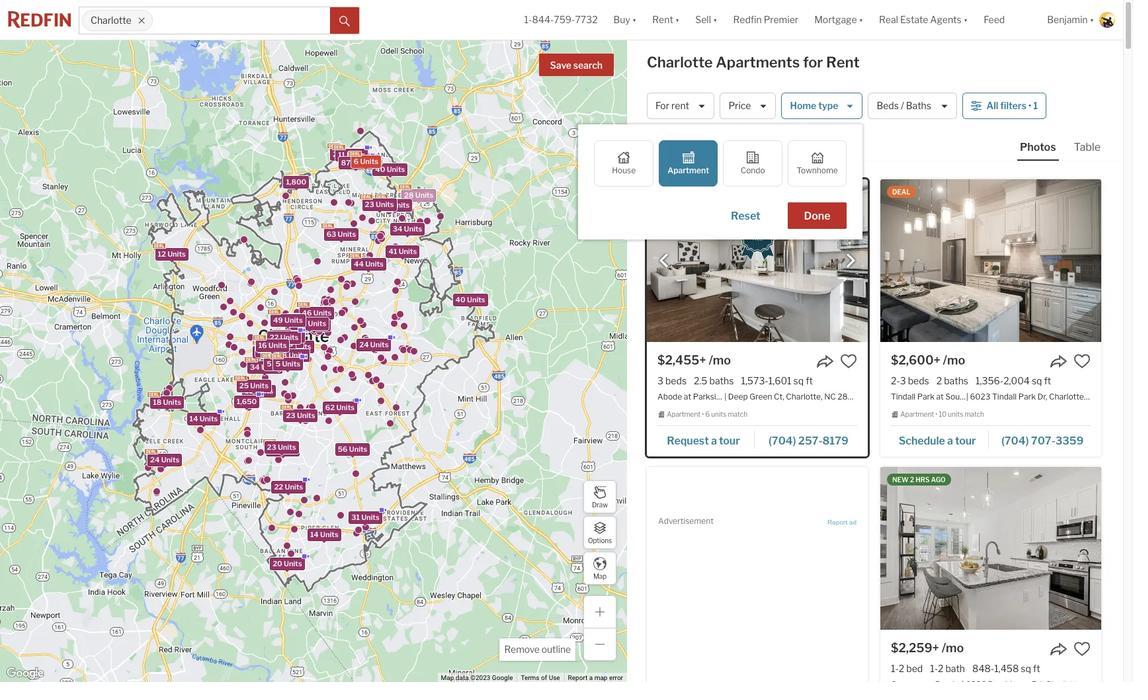 Task type: locate. For each thing, give the bounding box(es) containing it.
remove outline button
[[500, 639, 576, 661]]

18
[[153, 398, 162, 407]]

22 up 273 units
[[270, 333, 279, 342]]

ft right the 1,601
[[806, 375, 813, 386]]

apartment down abode on the right bottom of page
[[667, 410, 701, 418]]

2 vertical spatial 24 units
[[150, 455, 179, 464]]

22
[[270, 333, 279, 342], [274, 482, 283, 492]]

ft for $2,455+ /mo
[[806, 375, 813, 386]]

0 horizontal spatial hrs
[[682, 188, 696, 196]]

outline
[[542, 644, 571, 655]]

tour inside schedule a tour "button"
[[955, 435, 976, 447]]

2 tindall from the left
[[993, 392, 1017, 402]]

1- for 1-2 bed
[[891, 663, 899, 674]]

report inside button
[[828, 519, 848, 526]]

a right request at the bottom of the page
[[711, 435, 717, 447]]

1- right bed
[[930, 663, 938, 674]]

6 down parkside
[[706, 410, 710, 418]]

34 units down 19
[[250, 363, 280, 372]]

1 vertical spatial 10
[[269, 445, 278, 455]]

1-844-759-7732
[[524, 14, 598, 25]]

park down 2-3 beds
[[918, 392, 935, 402]]

new 2 hrs ago down schedule
[[893, 476, 946, 484]]

23
[[365, 200, 374, 209], [381, 200, 390, 209], [286, 411, 296, 420], [267, 442, 276, 452]]

0 vertical spatial 40 units
[[375, 165, 405, 174]]

12 units
[[158, 249, 186, 259], [300, 320, 328, 330], [258, 346, 286, 355]]

1 horizontal spatial rent
[[826, 54, 860, 71]]

0 horizontal spatial 12
[[158, 249, 166, 259]]

dialog containing reset
[[579, 124, 863, 240]]

sq right 1,458
[[1021, 663, 1031, 674]]

map down options
[[593, 572, 607, 580]]

/mo up 2.5 baths
[[709, 353, 731, 367]]

0 vertical spatial rent
[[653, 14, 673, 25]]

(704) left 707-
[[1002, 435, 1029, 447]]

favorite button image
[[840, 353, 858, 370], [1074, 353, 1091, 370]]

0 horizontal spatial tindall
[[891, 392, 916, 402]]

1 horizontal spatial at
[[937, 392, 944, 402]]

0 horizontal spatial ft
[[806, 375, 813, 386]]

map for map
[[593, 572, 607, 580]]

22 down 10 units
[[274, 482, 283, 492]]

0 horizontal spatial favorite button image
[[840, 353, 858, 370]]

recommended button
[[736, 137, 816, 150]]

170
[[293, 319, 307, 329]]

11 units
[[338, 150, 365, 160]]

1 favorite button image from the left
[[840, 353, 858, 370]]

units down southpark
[[948, 410, 964, 418]]

10 units
[[269, 445, 297, 455]]

new down schedule
[[893, 476, 909, 484]]

real estate agents ▾
[[879, 14, 968, 25]]

match down deep
[[728, 410, 748, 418]]

5 units down 19 units
[[267, 359, 291, 368]]

1 horizontal spatial 1-
[[891, 663, 899, 674]]

real estate agents ▾ link
[[879, 0, 968, 40]]

1 ▾ from the left
[[632, 14, 637, 25]]

1 vertical spatial ago
[[931, 476, 946, 484]]

1 horizontal spatial 40 units
[[456, 295, 485, 305]]

707-
[[1031, 435, 1056, 447]]

0 horizontal spatial report
[[568, 674, 588, 682]]

1- left bed
[[891, 663, 899, 674]]

at right abode on the right bottom of page
[[684, 392, 692, 402]]

1 vertical spatial 25 units
[[239, 381, 269, 391]]

6 ▾ from the left
[[1090, 14, 1094, 25]]

|
[[725, 392, 727, 402], [967, 392, 969, 402]]

3 inside map region
[[264, 341, 268, 350]]

16 units
[[259, 341, 287, 350], [245, 387, 273, 396]]

sq for $2,455+ /mo
[[794, 375, 804, 386]]

1 horizontal spatial ago
[[931, 476, 946, 484]]

2 horizontal spatial 3
[[900, 375, 906, 386]]

1 horizontal spatial report
[[828, 519, 848, 526]]

1 units from the left
[[712, 410, 727, 418]]

22 units down 10 units
[[274, 482, 303, 492]]

1 horizontal spatial 12 units
[[258, 346, 286, 355]]

0 vertical spatial 6
[[354, 157, 359, 166]]

19
[[260, 348, 268, 357]]

hrs down schedule
[[916, 476, 930, 484]]

tindall park at southpark
[[891, 392, 985, 402]]

2 match from the left
[[965, 410, 985, 418]]

a left "map" at the bottom of the page
[[589, 674, 593, 682]]

▾ for mortgage ▾
[[859, 14, 864, 25]]

2,004
[[1004, 375, 1030, 386]]

0 vertical spatial favorite button checkbox
[[1074, 353, 1091, 370]]

0 horizontal spatial map
[[441, 674, 454, 682]]

0 vertical spatial 16 units
[[259, 341, 287, 350]]

favorite button image up 28269
[[840, 353, 858, 370]]

a down the apartment • 10 units match
[[947, 435, 953, 447]]

ft right 1,458
[[1033, 663, 1041, 674]]

1,458
[[995, 663, 1019, 674]]

southpark
[[946, 392, 985, 402]]

new
[[659, 188, 675, 196], [893, 476, 909, 484]]

▾ right agents
[[964, 14, 968, 25]]

0 vertical spatial 14 units
[[190, 414, 218, 423]]

46 units
[[302, 308, 332, 318]]

real
[[879, 14, 899, 25]]

apartments
[[716, 54, 800, 71]]

1 horizontal spatial 34 units
[[393, 225, 422, 234]]

favorite button checkbox for $2,259+ /mo
[[1074, 640, 1091, 658]]

tour for $2,455+ /mo
[[719, 435, 740, 447]]

28269
[[838, 392, 863, 402]]

/mo up bath
[[942, 641, 964, 655]]

▾ right sell
[[713, 14, 718, 25]]

charlotte
[[91, 15, 131, 26], [647, 54, 713, 71]]

1 horizontal spatial charlotte,
[[1049, 392, 1086, 402]]

None search field
[[153, 7, 330, 34]]

(704) for $2,600+ /mo
[[1002, 435, 1029, 447]]

1 vertical spatial map
[[441, 674, 454, 682]]

2 tour from the left
[[955, 435, 976, 447]]

2 (704) from the left
[[1002, 435, 1029, 447]]

charlotte for charlotte apartments for rent
[[647, 54, 713, 71]]

a for $2,455+
[[711, 435, 717, 447]]

1 vertical spatial report
[[568, 674, 588, 682]]

0 horizontal spatial 1-
[[524, 14, 532, 25]]

sq up dr, at the right bottom of page
[[1032, 375, 1042, 386]]

for rent button
[[647, 93, 715, 119]]

at up the apartment • 10 units match
[[937, 392, 944, 402]]

1 horizontal spatial nc
[[1088, 392, 1099, 402]]

sell ▾ button
[[688, 0, 726, 40]]

match down "6023"
[[965, 410, 985, 418]]

ago down the apartment checkbox
[[698, 188, 713, 196]]

24
[[333, 150, 342, 159], [359, 340, 369, 350], [150, 455, 160, 464]]

0 horizontal spatial charlotte
[[91, 15, 131, 26]]

baths up parkside
[[710, 375, 734, 386]]

$2,600+
[[891, 353, 941, 367]]

1 vertical spatial 12 units
[[300, 320, 328, 330]]

15 down 3 units
[[258, 355, 267, 364]]

(704) 257-8179
[[769, 435, 849, 447]]

deep
[[728, 392, 748, 402]]

google
[[492, 674, 513, 682]]

1 vertical spatial 24 units
[[359, 340, 389, 350]]

0 horizontal spatial park
[[918, 392, 935, 402]]

$2,259+ /mo
[[891, 641, 964, 655]]

1 tour from the left
[[719, 435, 740, 447]]

apartment
[[668, 165, 709, 175], [667, 410, 701, 418], [901, 410, 934, 418]]

/
[[901, 100, 904, 111]]

report ad button
[[828, 519, 857, 529]]

1 horizontal spatial ft
[[1033, 663, 1041, 674]]

(704) for $2,455+ /mo
[[769, 435, 796, 447]]

1 horizontal spatial units
[[948, 410, 964, 418]]

1 match from the left
[[728, 410, 748, 418]]

parkside
[[693, 392, 726, 402]]

2 favorite button checkbox from the top
[[1074, 640, 1091, 658]]

1 horizontal spatial 6
[[706, 410, 710, 418]]

1 vertical spatial favorite button checkbox
[[1074, 640, 1091, 658]]

2 baths
[[937, 375, 969, 386]]

6 units
[[354, 157, 379, 166]]

0 vertical spatial 10
[[939, 410, 947, 418]]

5 units
[[267, 359, 291, 368], [276, 360, 300, 369]]

condo
[[741, 165, 765, 175]]

park left dr, at the right bottom of page
[[1019, 392, 1036, 402]]

5 left 8
[[276, 360, 281, 369]]

10 inside map region
[[269, 445, 278, 455]]

44
[[354, 259, 364, 269]]

• inside 249 rentals •
[[705, 139, 708, 150]]

34 units up 41 units
[[393, 225, 422, 234]]

1 horizontal spatial 40
[[456, 295, 466, 305]]

4 ▾ from the left
[[859, 14, 864, 25]]

1 horizontal spatial 12
[[258, 346, 266, 355]]

sell ▾
[[696, 14, 718, 25]]

favorite button checkbox
[[1074, 353, 1091, 370], [1074, 640, 1091, 658]]

| left deep
[[725, 392, 727, 402]]

report for report ad
[[828, 519, 848, 526]]

new down the apartment checkbox
[[659, 188, 675, 196]]

option group containing house
[[594, 140, 847, 187]]

15 up 3 units
[[274, 331, 282, 341]]

beds down $2,600+
[[908, 375, 930, 386]]

feed button
[[976, 0, 1040, 40]]

1 vertical spatial 16
[[245, 387, 253, 396]]

apartment up schedule
[[901, 410, 934, 418]]

map left the data
[[441, 674, 454, 682]]

1 horizontal spatial hrs
[[916, 476, 930, 484]]

a inside request a tour button
[[711, 435, 717, 447]]

tour inside request a tour button
[[719, 435, 740, 447]]

$2,259+
[[891, 641, 940, 655]]

nc left 28210
[[1088, 392, 1099, 402]]

option group
[[594, 140, 847, 187]]

charlotte left remove charlotte icon at the top of page
[[91, 15, 131, 26]]

redfin
[[734, 14, 762, 25]]

tour down apartment • 6 units match
[[719, 435, 740, 447]]

6 right the 87
[[354, 157, 359, 166]]

map
[[593, 572, 607, 580], [441, 674, 454, 682]]

1 vertical spatial 12
[[300, 320, 309, 330]]

buy
[[614, 14, 631, 25]]

1 vertical spatial 16 units
[[245, 387, 273, 396]]

2
[[677, 188, 681, 196], [277, 337, 281, 346], [937, 375, 942, 386], [910, 476, 915, 484], [899, 663, 905, 674], [938, 663, 944, 674]]

3 ▾ from the left
[[713, 14, 718, 25]]

ad region
[[658, 530, 857, 682]]

1 vertical spatial 34
[[250, 363, 260, 372]]

1,573-1,601 sq ft
[[741, 375, 813, 386]]

ft up | 6023 tindall park dr, charlotte, nc 28210
[[1044, 375, 1052, 386]]

1 horizontal spatial park
[[1019, 392, 1036, 402]]

34 down 273
[[250, 363, 260, 372]]

home
[[790, 100, 817, 111]]

favorite button image up | 6023 tindall park dr, charlotte, nc 28210
[[1074, 353, 1091, 370]]

favorite button checkbox
[[840, 353, 858, 370]]

rent ▾
[[653, 14, 680, 25]]

34 up 41
[[393, 225, 403, 234]]

tour down the apartment • 10 units match
[[955, 435, 976, 447]]

tindall down 2-3 beds
[[891, 392, 916, 402]]

1 vertical spatial charlotte
[[647, 54, 713, 71]]

0 horizontal spatial baths
[[710, 375, 734, 386]]

▾ right buy
[[632, 14, 637, 25]]

▾ right mortgage
[[859, 14, 864, 25]]

a
[[711, 435, 717, 447], [947, 435, 953, 447], [589, 674, 593, 682]]

2 horizontal spatial 24
[[359, 340, 369, 350]]

▾ left sell
[[675, 14, 680, 25]]

1 (704) from the left
[[769, 435, 796, 447]]

0 horizontal spatial ago
[[698, 188, 713, 196]]

map region
[[0, 0, 786, 682]]

3 for 3 beds
[[658, 375, 664, 386]]

0 horizontal spatial sq
[[794, 375, 804, 386]]

1 horizontal spatial tour
[[955, 435, 976, 447]]

5 ▾ from the left
[[964, 14, 968, 25]]

34
[[393, 225, 403, 234], [250, 363, 260, 372]]

photo of 6023 tindall park dr, charlotte, nc 28210 image
[[881, 179, 1102, 342]]

charlotte, right ct,
[[786, 392, 823, 402]]

previous button image
[[658, 254, 671, 267]]

3 units
[[264, 341, 288, 350]]

0 horizontal spatial 6
[[354, 157, 359, 166]]

1 horizontal spatial sq
[[1021, 663, 1031, 674]]

• left sort
[[705, 139, 708, 150]]

848-1,458 sq ft
[[973, 663, 1041, 674]]

1 horizontal spatial beds
[[908, 375, 930, 386]]

2 horizontal spatial sq
[[1032, 375, 1042, 386]]

0 horizontal spatial new 2 hrs ago
[[659, 188, 713, 196]]

1 tindall from the left
[[891, 392, 916, 402]]

hrs down the apartment checkbox
[[682, 188, 696, 196]]

1 vertical spatial hrs
[[916, 476, 930, 484]]

2 beds from the left
[[908, 375, 930, 386]]

1 horizontal spatial baths
[[944, 375, 969, 386]]

0 vertical spatial 22 units
[[270, 333, 299, 342]]

49 units
[[273, 315, 303, 325]]

2 ▾ from the left
[[675, 14, 680, 25]]

1 horizontal spatial a
[[711, 435, 717, 447]]

• inside button
[[1029, 100, 1032, 111]]

charlotte, right dr, at the right bottom of page
[[1049, 392, 1086, 402]]

2 down the apartment checkbox
[[677, 188, 681, 196]]

price
[[729, 100, 751, 111]]

map button
[[584, 552, 617, 585]]

23 units down 28
[[381, 200, 410, 209]]

1 vertical spatial 25
[[239, 381, 249, 391]]

nc left 28269
[[825, 392, 836, 402]]

baths up southpark
[[944, 375, 969, 386]]

photo of deep green ct, charlotte, nc 28269 image
[[647, 179, 868, 342]]

0 horizontal spatial new
[[659, 188, 675, 196]]

map inside button
[[593, 572, 607, 580]]

1 | from the left
[[725, 392, 727, 402]]

• down tindall park at southpark
[[936, 410, 938, 418]]

1 baths from the left
[[710, 375, 734, 386]]

Townhome checkbox
[[788, 140, 847, 187]]

a inside schedule a tour "button"
[[947, 435, 953, 447]]

1- for 1-844-759-7732
[[524, 14, 532, 25]]

/mo up 2 baths
[[943, 353, 966, 367]]

0 vertical spatial 15
[[274, 331, 282, 341]]

tindall down the 1,356-2,004 sq ft
[[993, 392, 1017, 402]]

bath
[[946, 663, 965, 674]]

charlotte up rent
[[647, 54, 713, 71]]

2 units from the left
[[948, 410, 964, 418]]

Condo checkbox
[[724, 140, 783, 187]]

8 units
[[282, 351, 307, 360]]

2 nc from the left
[[1088, 392, 1099, 402]]

46
[[302, 308, 312, 318]]

done
[[804, 210, 831, 222]]

1 horizontal spatial 14 units
[[310, 530, 339, 540]]

0 vertical spatial 34 units
[[393, 225, 422, 234]]

7732
[[575, 14, 598, 25]]

sq for $2,259+ /mo
[[1021, 663, 1031, 674]]

22 units
[[270, 333, 299, 342], [274, 482, 303, 492]]

22 units up 8
[[270, 333, 299, 342]]

0 horizontal spatial 14 units
[[190, 414, 218, 423]]

0 horizontal spatial rent
[[653, 14, 673, 25]]

for rent
[[656, 100, 689, 111]]

(704) left 257- at right bottom
[[769, 435, 796, 447]]

2 horizontal spatial 1-
[[930, 663, 938, 674]]

sq right the 1,601
[[794, 375, 804, 386]]

1 horizontal spatial |
[[967, 392, 969, 402]]

1-
[[524, 14, 532, 25], [891, 663, 899, 674], [930, 663, 938, 674]]

rent right buy ▾
[[653, 14, 673, 25]]

3359
[[1056, 435, 1084, 447]]

ago down "schedule a tour"
[[931, 476, 946, 484]]

1 favorite button checkbox from the top
[[1074, 353, 1091, 370]]

buy ▾ button
[[606, 0, 645, 40]]

data
[[456, 674, 469, 682]]

▾ inside "dropdown button"
[[964, 14, 968, 25]]

1 horizontal spatial new
[[893, 476, 909, 484]]

rent right for
[[826, 54, 860, 71]]

0 horizontal spatial 34 units
[[250, 363, 280, 372]]

apartment inside checkbox
[[668, 165, 709, 175]]

1 horizontal spatial favorite button image
[[1074, 353, 1091, 370]]

2 | from the left
[[967, 392, 969, 402]]

new 2 hrs ago down the apartment checkbox
[[659, 188, 713, 196]]

/mo for $2,455+ /mo
[[709, 353, 731, 367]]

5 down 273 units
[[267, 359, 272, 368]]

0 horizontal spatial (704)
[[769, 435, 796, 447]]

0 horizontal spatial tour
[[719, 435, 740, 447]]

2 favorite button image from the left
[[1074, 353, 1091, 370]]

0 horizontal spatial |
[[725, 392, 727, 402]]

| left "6023"
[[967, 392, 969, 402]]

848-
[[973, 663, 995, 674]]

▾ left user photo
[[1090, 14, 1094, 25]]

photos
[[1020, 141, 1056, 154]]

units down parkside
[[712, 410, 727, 418]]

a for $2,600+
[[947, 435, 953, 447]]

apartment down rentals
[[668, 165, 709, 175]]

5 units down the 39
[[276, 360, 300, 369]]

• left 1
[[1029, 100, 1032, 111]]

2 baths from the left
[[944, 375, 969, 386]]

townhome
[[797, 165, 838, 175]]

▾ for buy ▾
[[632, 14, 637, 25]]

report left ad on the right of page
[[828, 519, 848, 526]]

1,601
[[769, 375, 792, 386]]

/mo
[[709, 353, 731, 367], [943, 353, 966, 367], [942, 641, 964, 655]]

0 horizontal spatial at
[[684, 392, 692, 402]]

1 nc from the left
[[825, 392, 836, 402]]

report left "map" at the bottom of the page
[[568, 674, 588, 682]]

remove
[[505, 644, 540, 655]]

34 units
[[393, 225, 422, 234], [250, 363, 280, 372]]

1- left 759-
[[524, 14, 532, 25]]

apartment for $2,600+
[[901, 410, 934, 418]]

Apartment checkbox
[[659, 140, 718, 187]]

beds up abode on the right bottom of page
[[666, 375, 687, 386]]

0 horizontal spatial 40 units
[[375, 165, 405, 174]]

2 left the 39
[[277, 337, 281, 346]]

1 horizontal spatial map
[[593, 572, 607, 580]]

dialog
[[579, 124, 863, 240]]

error
[[609, 674, 623, 682]]

/mo for $2,259+ /mo
[[942, 641, 964, 655]]

2.5 baths
[[694, 375, 734, 386]]

1 vertical spatial new 2 hrs ago
[[893, 476, 946, 484]]

(704)
[[769, 435, 796, 447], [1002, 435, 1029, 447]]

reset button
[[715, 202, 777, 229]]



Task type: vqa. For each thing, say whether or not it's contained in the screenshot.
Listing
no



Task type: describe. For each thing, give the bounding box(es) containing it.
3 for 3 units
[[264, 341, 268, 350]]

of
[[541, 674, 547, 682]]

done button
[[788, 202, 847, 229]]

redfin premier button
[[726, 0, 807, 40]]

6023
[[970, 392, 991, 402]]

abode at parkside | deep green ct, charlotte, nc 28269
[[658, 392, 863, 402]]

filters
[[1001, 100, 1027, 111]]

1 vertical spatial 22 units
[[274, 482, 303, 492]]

apartment for $2,455+
[[667, 410, 701, 418]]

28 units
[[404, 191, 434, 200]]

23 units left '56'
[[267, 442, 296, 452]]

63 units
[[327, 229, 356, 239]]

all filters • 1
[[987, 100, 1038, 111]]

0 horizontal spatial 5
[[267, 359, 272, 368]]

mortgage ▾
[[815, 14, 864, 25]]

options button
[[584, 516, 617, 549]]

2 horizontal spatial 12 units
[[300, 320, 328, 330]]

/mo for $2,600+ /mo
[[943, 353, 966, 367]]

mortgage ▾ button
[[815, 0, 864, 40]]

2 up tindall park at southpark
[[937, 375, 942, 386]]

deal
[[893, 188, 911, 196]]

2 vertical spatial 12 units
[[258, 346, 286, 355]]

buy ▾
[[614, 14, 637, 25]]

1,650
[[237, 397, 257, 406]]

0 vertical spatial 24
[[333, 150, 342, 159]]

map data ©2023 google
[[441, 674, 513, 682]]

search
[[574, 60, 603, 71]]

baths for $2,600+ /mo
[[944, 375, 969, 386]]

schedule a tour button
[[891, 430, 989, 450]]

2 horizontal spatial 12
[[300, 320, 309, 330]]

273
[[255, 347, 269, 356]]

options
[[588, 536, 612, 544]]

87 units
[[341, 158, 370, 167]]

charlotte for charlotte
[[91, 15, 131, 26]]

1 vertical spatial 6
[[706, 410, 710, 418]]

$2,455+
[[658, 353, 706, 367]]

for
[[803, 54, 823, 71]]

0 horizontal spatial a
[[589, 674, 593, 682]]

remove charlotte image
[[138, 17, 146, 24]]

1 horizontal spatial 25
[[264, 339, 273, 349]]

0 vertical spatial 34
[[393, 225, 403, 234]]

favorite button image for $2,600+ /mo
[[1074, 353, 1091, 370]]

match for $2,600+ /mo
[[965, 410, 985, 418]]

all
[[987, 100, 999, 111]]

1 horizontal spatial new 2 hrs ago
[[893, 476, 946, 484]]

2 charlotte, from the left
[[1049, 392, 1086, 402]]

257-
[[799, 435, 823, 447]]

bed
[[907, 663, 923, 674]]

House checkbox
[[594, 140, 654, 187]]

0 horizontal spatial 24
[[150, 455, 160, 464]]

next button image
[[844, 254, 858, 267]]

1 vertical spatial 24
[[359, 340, 369, 350]]

1 park from the left
[[918, 392, 935, 402]]

23 units left 62
[[286, 411, 315, 420]]

44 units
[[354, 259, 384, 269]]

$2,455+ /mo
[[658, 353, 731, 367]]

buy ▾ button
[[614, 0, 637, 40]]

save
[[550, 60, 572, 71]]

8
[[282, 351, 287, 360]]

1- for 1-2 bath
[[930, 663, 938, 674]]

19 units
[[260, 348, 288, 357]]

2 left bed
[[899, 663, 905, 674]]

apartment • 6 units match
[[667, 410, 748, 418]]

favorite button checkbox for $2,600+ /mo
[[1074, 353, 1091, 370]]

sort
[[714, 138, 734, 149]]

41 units
[[389, 247, 417, 256]]

photo of 6336 providence rd, charlotte, nc 28226 image
[[881, 467, 1102, 630]]

56 units
[[338, 444, 367, 454]]

2 at from the left
[[937, 392, 944, 402]]

249
[[647, 138, 665, 149]]

home type
[[790, 100, 839, 111]]

▾ for sell ▾
[[713, 14, 718, 25]]

sort :
[[714, 138, 736, 149]]

20
[[273, 559, 282, 569]]

1
[[1034, 100, 1038, 111]]

submit search image
[[339, 16, 350, 26]]

1 horizontal spatial 10
[[939, 410, 947, 418]]

1 vertical spatial new
[[893, 476, 909, 484]]

1 horizontal spatial 16
[[259, 341, 267, 350]]

2 units
[[277, 337, 301, 346]]

2 down schedule
[[910, 476, 915, 484]]

rent
[[672, 100, 689, 111]]

estate
[[901, 14, 929, 25]]

1 vertical spatial 15
[[258, 355, 267, 364]]

terms of use link
[[521, 674, 560, 682]]

1,800
[[286, 178, 307, 187]]

0 vertical spatial 22
[[270, 333, 279, 342]]

2 park from the left
[[1019, 392, 1036, 402]]

mortgage
[[815, 14, 857, 25]]

0 vertical spatial new 2 hrs ago
[[659, 188, 713, 196]]

1 beds from the left
[[666, 375, 687, 386]]

table
[[1074, 141, 1101, 154]]

apartment • 10 units match
[[901, 410, 985, 418]]

favorite button image
[[1074, 640, 1091, 658]]

rent inside dropdown button
[[653, 14, 673, 25]]

0 vertical spatial 12 units
[[158, 249, 186, 259]]

redfin premier
[[734, 14, 799, 25]]

baths
[[906, 100, 932, 111]]

sell
[[696, 14, 711, 25]]

sq for $2,600+ /mo
[[1032, 375, 1042, 386]]

ad
[[850, 519, 857, 526]]

save search
[[550, 60, 603, 71]]

ft for $2,600+ /mo
[[1044, 375, 1052, 386]]

0 vertical spatial 25 units
[[264, 339, 293, 349]]

62 units
[[325, 403, 355, 412]]

1 horizontal spatial 5
[[276, 360, 281, 369]]

0 vertical spatial hrs
[[682, 188, 696, 196]]

ft for $2,259+ /mo
[[1033, 663, 1041, 674]]

use
[[549, 674, 560, 682]]

charlotte apartments for rent
[[647, 54, 860, 71]]

▾ for benjamin ▾
[[1090, 14, 1094, 25]]

▾ for rent ▾
[[675, 14, 680, 25]]

0 vertical spatial 12
[[158, 249, 166, 259]]

all filters • 1 button
[[962, 93, 1047, 119]]

tour for $2,600+ /mo
[[955, 435, 976, 447]]

0 horizontal spatial 16
[[245, 387, 253, 396]]

type
[[819, 100, 839, 111]]

170 units
[[293, 319, 326, 329]]

premier
[[764, 14, 799, 25]]

• down parkside
[[702, 410, 704, 418]]

report for report a map error
[[568, 674, 588, 682]]

0 vertical spatial 15 units
[[274, 331, 302, 341]]

units for $2,455+ /mo
[[712, 410, 727, 418]]

1 vertical spatial 34 units
[[250, 363, 280, 372]]

benjamin
[[1048, 14, 1088, 25]]

87
[[341, 158, 351, 167]]

20 units
[[273, 559, 302, 569]]

real estate agents ▾ button
[[871, 0, 976, 40]]

1 vertical spatial 14 units
[[310, 530, 339, 540]]

table button
[[1072, 140, 1104, 159]]

request
[[667, 435, 709, 447]]

for
[[656, 100, 670, 111]]

price button
[[720, 93, 776, 119]]

home type button
[[782, 93, 863, 119]]

schedule a tour
[[899, 435, 976, 447]]

report a map error
[[568, 674, 623, 682]]

0 vertical spatial new
[[659, 188, 675, 196]]

advertisement
[[658, 516, 714, 526]]

1 at from the left
[[684, 392, 692, 402]]

favorite button image for $2,455+ /mo
[[840, 353, 858, 370]]

baths for $2,455+ /mo
[[710, 375, 734, 386]]

63
[[327, 229, 336, 239]]

google image
[[3, 665, 47, 682]]

map for map data ©2023 google
[[441, 674, 454, 682]]

23 units down 6 units
[[365, 200, 394, 209]]

1 horizontal spatial 15
[[274, 331, 282, 341]]

1-2 bath
[[930, 663, 965, 674]]

1 horizontal spatial 14
[[310, 530, 319, 540]]

11
[[338, 150, 345, 160]]

0 vertical spatial 24 units
[[333, 150, 362, 159]]

0 horizontal spatial 14
[[190, 414, 198, 423]]

2 left bath
[[938, 663, 944, 674]]

match for $2,455+ /mo
[[728, 410, 748, 418]]

0 horizontal spatial 34
[[250, 363, 260, 372]]

beds
[[877, 100, 899, 111]]

1 vertical spatial 40 units
[[456, 295, 485, 305]]

2 vertical spatial 12
[[258, 346, 266, 355]]

1 vertical spatial 15 units
[[258, 355, 287, 364]]

1 charlotte, from the left
[[786, 392, 823, 402]]

3 beds
[[658, 375, 687, 386]]

feed
[[984, 14, 1005, 25]]

1 vertical spatial 22
[[274, 482, 283, 492]]

abode
[[658, 392, 682, 402]]

(704) 707-3359 link
[[989, 429, 1091, 451]]

0 vertical spatial 40
[[375, 165, 385, 174]]

units for $2,600+ /mo
[[948, 410, 964, 418]]

1 vertical spatial 40
[[456, 295, 466, 305]]

1,356-
[[976, 375, 1004, 386]]

1,573-
[[741, 375, 769, 386]]

39
[[282, 342, 292, 351]]

6 inside map region
[[354, 157, 359, 166]]

1 vertical spatial rent
[[826, 54, 860, 71]]

user photo image
[[1100, 12, 1116, 28]]

ct,
[[774, 392, 785, 402]]

2 inside map region
[[277, 337, 281, 346]]

request a tour
[[667, 435, 740, 447]]

option group inside dialog
[[594, 140, 847, 187]]



